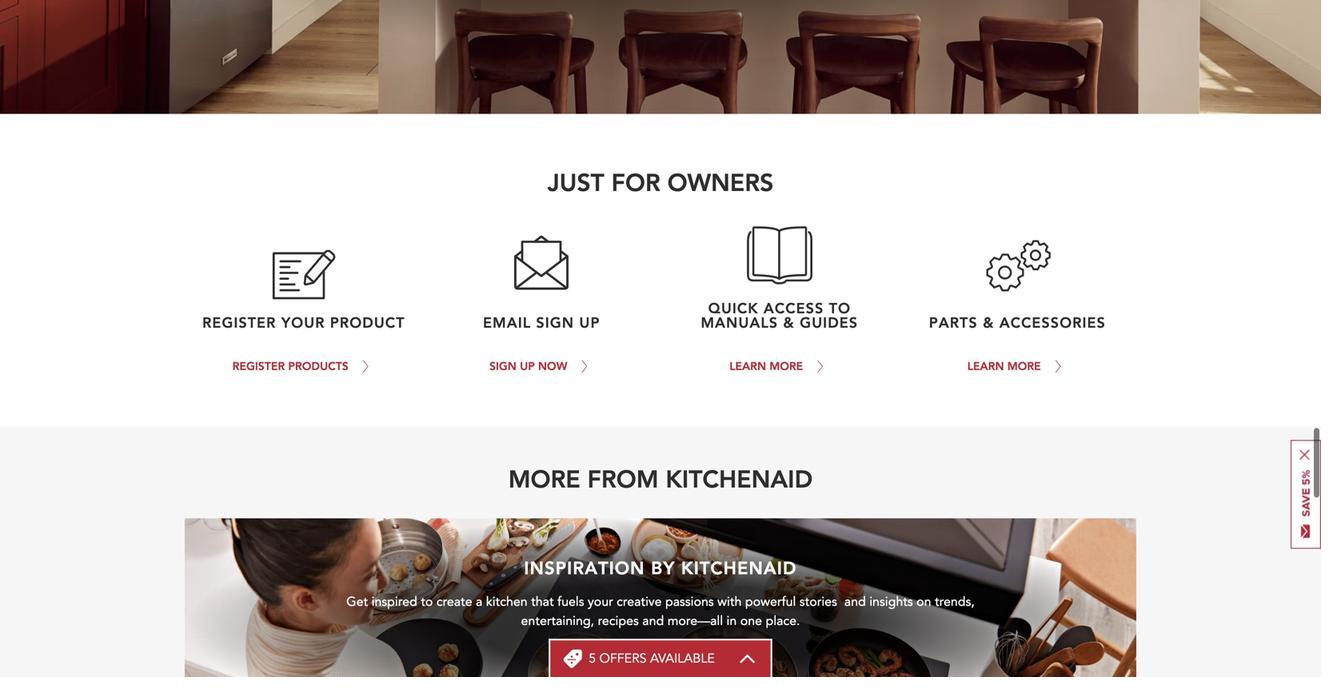 Task type: vqa. For each thing, say whether or not it's contained in the screenshot.
4.3 (787)
no



Task type: describe. For each thing, give the bounding box(es) containing it.
promo tag image
[[563, 650, 583, 669]]

parts & accessories
[[930, 313, 1107, 332]]

stories
[[800, 594, 838, 611]]

inspiration by kitchenaid
[[524, 557, 798, 580]]

register for register your product
[[202, 313, 276, 332]]

inspiration
[[524, 557, 645, 580]]

fuels
[[558, 594, 585, 611]]

for
[[612, 166, 661, 198]]

heading containing 5
[[589, 651, 715, 668]]

from
[[588, 463, 659, 495]]

just for owners
[[548, 166, 774, 198]]

now
[[538, 359, 568, 374]]

parts
[[930, 313, 978, 332]]

accessories
[[1000, 313, 1107, 332]]

kitchen
[[486, 594, 528, 611]]

more for access
[[770, 359, 804, 374]]

0 horizontal spatial up
[[520, 359, 535, 374]]

kitchenaid for more from kitchenaid
[[666, 463, 813, 495]]

email sign up
[[483, 313, 601, 332]]

access
[[764, 299, 824, 318]]

recipes
[[598, 613, 639, 631]]

more—all
[[668, 613, 723, 631]]

chevron icon image
[[739, 655, 757, 664]]

learn more for &
[[968, 359, 1042, 374]]

owners
[[668, 166, 774, 198]]

and
[[643, 613, 664, 631]]

quick access to manuals & guides
[[701, 299, 859, 332]]

just
[[548, 166, 605, 198]]

quick
[[709, 299, 759, 318]]

to for access
[[829, 299, 851, 318]]

create
[[437, 594, 473, 611]]

product
[[330, 313, 405, 332]]

creative
[[617, 594, 662, 611]]

0 vertical spatial sign
[[536, 313, 575, 332]]

more from kitchenaid
[[509, 463, 813, 495]]

0 horizontal spatial more
[[509, 463, 581, 495]]

email
[[483, 313, 531, 332]]

kitchenaid for inspiration by kitchenaid
[[682, 557, 798, 580]]

by
[[651, 557, 676, 580]]

register for register products
[[233, 359, 285, 374]]

learn more for access
[[730, 359, 804, 374]]

inspired
[[372, 594, 418, 611]]

a
[[476, 594, 483, 611]]

learn for parts
[[968, 359, 1005, 374]]

more for &
[[1008, 359, 1042, 374]]

place.
[[766, 613, 801, 631]]

to for inspired
[[421, 594, 433, 611]]

learn more link for &
[[968, 346, 1068, 387]]

sign up now link
[[490, 346, 594, 387]]



Task type: locate. For each thing, give the bounding box(es) containing it.
get
[[347, 594, 368, 611]]

0 horizontal spatial learn more
[[730, 359, 804, 374]]

&
[[784, 313, 795, 332], [983, 313, 995, 332]]

on
[[917, 594, 932, 611]]

learn for quick
[[730, 359, 767, 374]]

to right access
[[829, 299, 851, 318]]

1 horizontal spatial to
[[829, 299, 851, 318]]

0 horizontal spatial sign
[[490, 359, 517, 374]]

more down parts & accessories
[[1008, 359, 1042, 374]]

learn more down "manuals"
[[730, 359, 804, 374]]

sign up now
[[490, 359, 568, 374]]

1 horizontal spatial more
[[770, 359, 804, 374]]

close image
[[1300, 450, 1311, 461]]

1 learn more link from the left
[[730, 346, 830, 387]]

offers
[[600, 651, 647, 668]]

more left from
[[509, 463, 581, 495]]

manuals
[[701, 313, 779, 332]]

register
[[202, 313, 276, 332], [233, 359, 285, 374]]

2 & from the left
[[983, 313, 995, 332]]

0 horizontal spatial &
[[784, 313, 795, 332]]

0 vertical spatial to
[[829, 299, 851, 318]]

learn more down parts & accessories
[[968, 359, 1042, 374]]

insights
[[870, 594, 914, 611]]

0 vertical spatial up
[[580, 313, 601, 332]]

0 horizontal spatial to
[[421, 594, 433, 611]]

1 horizontal spatial your
[[588, 594, 614, 611]]

5 offers available
[[589, 651, 715, 668]]

0 horizontal spatial your
[[281, 313, 325, 332]]

0 vertical spatial register
[[202, 313, 276, 332]]

1 horizontal spatial learn more
[[968, 359, 1042, 374]]

register products link
[[233, 346, 375, 387]]

0 vertical spatial kitchenaid
[[666, 463, 813, 495]]

sign down email
[[490, 359, 517, 374]]

up
[[580, 313, 601, 332], [520, 359, 535, 374]]

get inspired to create a kitchen that fuels your creative passions with powerful stories  and insights on trends, entertaining, recipes and more—all in one place.
[[347, 594, 975, 631]]

your up recipes
[[588, 594, 614, 611]]

one
[[741, 613, 763, 631]]

register your product
[[202, 313, 405, 332]]

to inside quick access to manuals & guides
[[829, 299, 851, 318]]

more down quick access to manuals & guides
[[770, 359, 804, 374]]

1 vertical spatial your
[[588, 594, 614, 611]]

in
[[727, 613, 737, 631]]

to left create
[[421, 594, 433, 611]]

learn more
[[730, 359, 804, 374], [968, 359, 1042, 374]]

register up register products
[[202, 313, 276, 332]]

0 horizontal spatial learn more link
[[730, 346, 830, 387]]

5
[[589, 651, 596, 668]]

1 horizontal spatial &
[[983, 313, 995, 332]]

register left products
[[233, 359, 285, 374]]

& right parts
[[983, 313, 995, 332]]

that
[[531, 594, 554, 611]]

0 horizontal spatial learn
[[730, 359, 767, 374]]

guides
[[800, 313, 859, 332]]

your inside the get inspired to create a kitchen that fuels your creative passions with powerful stories  and insights on trends, entertaining, recipes and more—all in one place.
[[588, 594, 614, 611]]

1 vertical spatial register
[[233, 359, 285, 374]]

with
[[718, 594, 742, 611]]

learn more link for access
[[730, 346, 830, 387]]

1 learn from the left
[[730, 359, 767, 374]]

to inside the get inspired to create a kitchen that fuels your creative passions with powerful stories  and insights on trends, entertaining, recipes and more—all in one place.
[[421, 594, 433, 611]]

available
[[651, 651, 715, 668]]

kitchenaid
[[666, 463, 813, 495], [682, 557, 798, 580]]

1 horizontal spatial sign
[[536, 313, 575, 332]]

& inside quick access to manuals & guides
[[784, 313, 795, 332]]

learn more link down quick access to manuals & guides
[[730, 346, 830, 387]]

learn more link
[[730, 346, 830, 387], [968, 346, 1068, 387]]

entertaining,
[[521, 613, 595, 631]]

learn more link down parts & accessories
[[968, 346, 1068, 387]]

passions
[[666, 594, 714, 611]]

up left now
[[520, 359, 535, 374]]

2 horizontal spatial more
[[1008, 359, 1042, 374]]

1 & from the left
[[784, 313, 795, 332]]

trends,
[[935, 594, 975, 611]]

1 vertical spatial kitchenaid
[[682, 557, 798, 580]]

up up sign up now link
[[580, 313, 601, 332]]

2 learn more link from the left
[[968, 346, 1068, 387]]

1 horizontal spatial learn more link
[[968, 346, 1068, 387]]

learn
[[730, 359, 767, 374], [968, 359, 1005, 374]]

your up register products link
[[281, 313, 325, 332]]

learn down "manuals"
[[730, 359, 767, 374]]

heading
[[589, 651, 715, 668]]

learn down parts & accessories
[[968, 359, 1005, 374]]

1 horizontal spatial learn
[[968, 359, 1005, 374]]

1 horizontal spatial up
[[580, 313, 601, 332]]

& left the guides
[[784, 313, 795, 332]]

products
[[288, 359, 349, 374]]

1 vertical spatial sign
[[490, 359, 517, 374]]

sign
[[536, 313, 575, 332], [490, 359, 517, 374]]

2 learn from the left
[[968, 359, 1005, 374]]

sign inside sign up now link
[[490, 359, 517, 374]]

your
[[281, 313, 325, 332], [588, 594, 614, 611]]

1 vertical spatial up
[[520, 359, 535, 374]]

2 learn more from the left
[[968, 359, 1042, 374]]

powerful
[[746, 594, 796, 611]]

1 learn more from the left
[[730, 359, 804, 374]]

sign up now
[[536, 313, 575, 332]]

register products
[[233, 359, 349, 374]]

to
[[829, 299, 851, 318], [421, 594, 433, 611]]

0 vertical spatial your
[[281, 313, 325, 332]]

1 vertical spatial to
[[421, 594, 433, 611]]

more
[[770, 359, 804, 374], [1008, 359, 1042, 374], [509, 463, 581, 495]]



